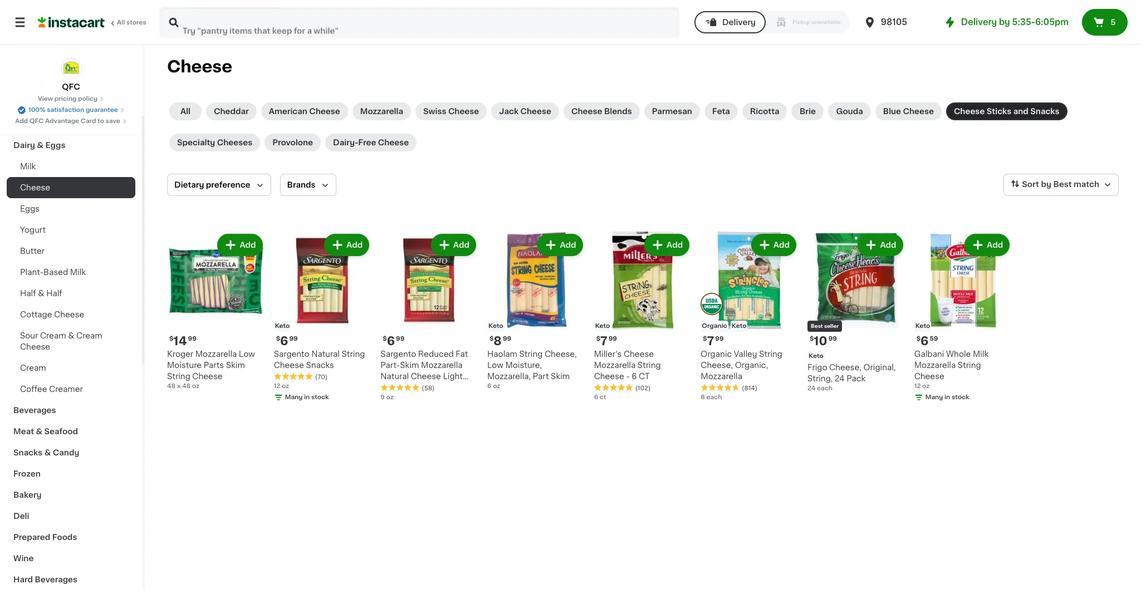 Task type: vqa. For each thing, say whether or not it's contained in the screenshot.
8
yes



Task type: locate. For each thing, give the bounding box(es) containing it.
1 horizontal spatial cheese,
[[701, 362, 733, 369]]

0 horizontal spatial delivery
[[723, 18, 756, 26]]

coffee creamer
[[20, 386, 83, 393]]

dairy-
[[333, 139, 359, 147]]

$ up the haolam on the bottom left of the page
[[490, 336, 494, 342]]

keto up sargento natural string cheese snacks
[[275, 323, 290, 329]]

each down string,
[[818, 385, 833, 392]]

0 vertical spatial 8
[[494, 335, 502, 347]]

12 inside the galbani whole milk mozzarella string cheese 12 oz
[[915, 383, 921, 389]]

2 horizontal spatial milk
[[974, 350, 989, 358]]

0 horizontal spatial many
[[285, 394, 303, 401]]

1 horizontal spatial delivery
[[962, 18, 998, 26]]

$ up kroger
[[169, 336, 174, 342]]

by for sort
[[1042, 181, 1052, 188]]

milk inside the galbani whole milk mozzarella string cheese 12 oz
[[974, 350, 989, 358]]

qfc up view pricing policy link
[[62, 83, 80, 91]]

add for frigo cheese, original, string, 24 pack
[[881, 241, 897, 249]]

$
[[169, 336, 174, 342], [490, 336, 494, 342], [810, 336, 814, 342], [276, 336, 280, 342], [383, 336, 387, 342], [597, 336, 601, 342], [703, 336, 708, 342], [917, 336, 921, 342]]

Best match Sort by field
[[1004, 174, 1120, 196]]

organic for organic keto
[[702, 323, 728, 329]]

1 horizontal spatial $ 6 99
[[383, 335, 405, 347]]

policy
[[78, 96, 98, 102]]

service type group
[[695, 11, 850, 33]]

blue
[[884, 108, 902, 115]]

$ 7 99 for organic
[[703, 335, 724, 347]]

item badge image
[[701, 293, 724, 316]]

24 down string,
[[808, 385, 816, 392]]

each down the organic valley string cheese, organic, mozzarella
[[707, 394, 722, 401]]

6 down mozzarella,
[[488, 383, 492, 389]]

snacks down light
[[438, 384, 466, 392]]

$ for kroger mozzarella low moisture parts skim string cheese
[[169, 336, 174, 342]]

deli link
[[7, 506, 135, 527]]

produce link
[[7, 114, 135, 135]]

1 product group from the left
[[167, 232, 265, 391]]

1 vertical spatial natural
[[381, 373, 409, 380]]

0 horizontal spatial 48
[[167, 383, 176, 389]]

1 many from the left
[[285, 394, 303, 401]]

& right dairy
[[37, 142, 43, 149]]

all stores link
[[38, 7, 147, 38]]

pack
[[847, 375, 866, 383]]

by
[[1000, 18, 1011, 26], [1042, 181, 1052, 188]]

0 horizontal spatial low
[[239, 350, 255, 358]]

dairy & eggs
[[13, 142, 65, 149]]

2 $ 6 99 from the left
[[383, 335, 405, 347]]

valley
[[734, 350, 758, 358]]

by right the sort
[[1042, 181, 1052, 188]]

5
[[1111, 18, 1116, 26]]

add button for haolam string cheese, low moisture, mozzarella, part skim
[[539, 235, 582, 255]]

1 $ from the left
[[169, 336, 174, 342]]

1 stock from the left
[[311, 394, 329, 401]]

$ 7 99 for miller's
[[597, 335, 617, 347]]

oz down sargento natural string cheese snacks
[[282, 383, 289, 389]]

None search field
[[159, 7, 680, 38]]

qfc down 100%
[[29, 118, 44, 124]]

6 $ from the left
[[597, 336, 601, 342]]

by inside 'link'
[[1000, 18, 1011, 26]]

best left match
[[1054, 181, 1073, 188]]

12
[[274, 383, 281, 389], [915, 383, 921, 389]]

1 horizontal spatial 48
[[182, 383, 191, 389]]

blends
[[605, 108, 632, 115]]

skim right the parts
[[226, 361, 245, 369]]

$ for organic valley string cheese, organic, mozzarella
[[703, 336, 708, 342]]

2 add button from the left
[[326, 235, 369, 255]]

1 horizontal spatial 8
[[701, 394, 705, 401]]

7 product group from the left
[[808, 232, 906, 393]]

keto for haolam string cheese, low moisture, mozzarella, part skim
[[489, 323, 504, 329]]

view pricing policy
[[38, 96, 98, 102]]

add for miller's cheese mozzarella string cheese - 6 ct
[[667, 241, 683, 249]]

0 horizontal spatial stock
[[311, 394, 329, 401]]

2 vertical spatial milk
[[974, 350, 989, 358]]

product group containing 8
[[488, 232, 586, 391]]

0 horizontal spatial $ 6 99
[[276, 335, 298, 347]]

jack cheese link
[[492, 103, 560, 120]]

$ for miller's cheese mozzarella string cheese - 6 ct
[[597, 336, 601, 342]]

$ 6 99
[[276, 335, 298, 347], [383, 335, 405, 347]]

cheese, up pack
[[830, 364, 862, 372]]

half & half
[[20, 290, 62, 298]]

cheese down galbani
[[915, 373, 945, 380]]

1 7 from the left
[[601, 335, 608, 347]]

add for sargento natural string cheese snacks
[[347, 241, 363, 249]]

1 horizontal spatial eggs
[[45, 142, 65, 149]]

sargento up 12 oz
[[274, 350, 310, 358]]

product group
[[167, 232, 265, 391], [274, 232, 372, 404], [381, 232, 479, 402], [488, 232, 586, 391], [594, 232, 692, 402], [701, 232, 799, 402], [808, 232, 906, 393], [915, 232, 1013, 404]]

american cheese link
[[261, 103, 348, 120]]

0 vertical spatial low
[[239, 350, 255, 358]]

$ inside $ 10 99
[[810, 336, 814, 342]]

all up specialty
[[181, 108, 191, 115]]

1 vertical spatial by
[[1042, 181, 1052, 188]]

stock down (70)
[[311, 394, 329, 401]]

0 vertical spatial each
[[818, 385, 833, 392]]

$ for haolam string cheese, low moisture, mozzarella, part skim
[[490, 336, 494, 342]]

dairy-free cheese link
[[326, 134, 417, 152]]

0 horizontal spatial skim
[[226, 361, 245, 369]]

recipes
[[13, 78, 46, 86]]

each inside frigo cheese, original, string, 24 pack 24 each
[[818, 385, 833, 392]]

1 horizontal spatial sargento
[[381, 350, 416, 358]]

mozzarella inside the organic valley string cheese, organic, mozzarella
[[701, 373, 743, 380]]

candy
[[53, 449, 79, 457]]

organic for organic valley string cheese, organic, mozzarella
[[701, 350, 732, 358]]

cottage cheese
[[20, 311, 84, 319]]

1 horizontal spatial each
[[818, 385, 833, 392]]

half down plant-based milk
[[46, 290, 62, 298]]

0 horizontal spatial each
[[707, 394, 722, 401]]

0 vertical spatial eggs
[[45, 142, 65, 149]]

1 vertical spatial each
[[707, 394, 722, 401]]

natural inside sargento reduced fat part-skim mozzarella natural cheese light string cheese snacks
[[381, 373, 409, 380]]

1 vertical spatial all
[[181, 108, 191, 115]]

99 inside $ 8 99
[[503, 336, 512, 342]]

0 vertical spatial all
[[117, 20, 125, 26]]

1 add button from the left
[[219, 235, 262, 255]]

8
[[494, 335, 502, 347], [701, 394, 705, 401]]

best for best match
[[1054, 181, 1073, 188]]

1 horizontal spatial milk
[[70, 269, 86, 276]]

0 horizontal spatial qfc
[[29, 118, 44, 124]]

(70)
[[315, 374, 328, 380]]

skim right the part
[[551, 373, 570, 380]]

8 $ from the left
[[917, 336, 921, 342]]

99 for sargento reduced fat part-skim mozzarella natural cheese light string cheese snacks
[[396, 336, 405, 342]]

99 up the miller's
[[609, 336, 617, 342]]

8 product group from the left
[[915, 232, 1013, 404]]

0 vertical spatial by
[[1000, 18, 1011, 26]]

100% satisfaction guarantee button
[[17, 104, 125, 115]]

plant-
[[20, 269, 43, 276]]

frigo cheese, original, string, 24 pack 24 each
[[808, 364, 896, 392]]

in down sargento natural string cheese snacks
[[304, 394, 310, 401]]

brands button
[[280, 174, 336, 196]]

& up cottage on the left bottom of the page
[[38, 290, 44, 298]]

0 vertical spatial natural
[[312, 350, 340, 358]]

2 stock from the left
[[952, 394, 970, 401]]

qfc link
[[60, 58, 82, 93]]

48 right x
[[182, 383, 191, 389]]

& for eggs
[[37, 142, 43, 149]]

99 up sargento natural string cheese snacks
[[289, 336, 298, 342]]

oz down mozzarella,
[[493, 383, 501, 389]]

2 sargento from the left
[[381, 350, 416, 358]]

by for delivery
[[1000, 18, 1011, 26]]

cheese down the parts
[[192, 373, 223, 380]]

sticks
[[987, 108, 1012, 115]]

6 ct
[[594, 394, 607, 401]]

1 horizontal spatial in
[[945, 394, 951, 401]]

snacks up (70)
[[306, 362, 334, 369]]

thanksgiving link
[[7, 93, 135, 114]]

5 product group from the left
[[594, 232, 692, 402]]

all for all stores
[[117, 20, 125, 26]]

part
[[533, 373, 549, 380]]

0 horizontal spatial all
[[117, 20, 125, 26]]

mozzarella,
[[488, 373, 531, 380]]

0 horizontal spatial in
[[304, 394, 310, 401]]

ricotta link
[[743, 103, 788, 120]]

1 horizontal spatial $ 7 99
[[703, 335, 724, 347]]

9 oz
[[381, 394, 394, 401]]

1 $ 7 99 from the left
[[597, 335, 617, 347]]

snacks & candy
[[13, 449, 79, 457]]

string inside 'miller's cheese mozzarella string cheese - 6 ct'
[[638, 362, 661, 369]]

2 horizontal spatial cheese,
[[830, 364, 862, 372]]

best left seller
[[811, 324, 824, 329]]

7 up the miller's
[[601, 335, 608, 347]]

1 vertical spatial milk
[[70, 269, 86, 276]]

sort
[[1023, 181, 1040, 188]]

cheese up '(58)'
[[411, 373, 441, 380]]

99 for sargento natural string cheese snacks
[[289, 336, 298, 342]]

0 vertical spatial beverages
[[13, 407, 56, 415]]

6 right -
[[632, 373, 637, 380]]

mozzarella up 8 each on the right of page
[[701, 373, 743, 380]]

99 up part-
[[396, 336, 405, 342]]

oz
[[192, 383, 200, 389], [493, 383, 501, 389], [282, 383, 289, 389], [923, 383, 930, 389], [387, 394, 394, 401]]

coffee
[[20, 386, 47, 393]]

oz right x
[[192, 383, 200, 389]]

many in stock down (70)
[[285, 394, 329, 401]]

cottage
[[20, 311, 52, 319]]

sargento for part-
[[381, 350, 416, 358]]

by left 5:35-
[[1000, 18, 1011, 26]]

3 add button from the left
[[432, 235, 475, 255]]

2 horizontal spatial skim
[[551, 373, 570, 380]]

1 horizontal spatial all
[[181, 108, 191, 115]]

cheese, up the part
[[545, 350, 577, 358]]

cheese
[[167, 59, 232, 75], [309, 108, 340, 115], [449, 108, 479, 115], [521, 108, 552, 115], [572, 108, 603, 115], [904, 108, 935, 115], [955, 108, 985, 115], [378, 139, 409, 147], [20, 184, 50, 192], [54, 311, 84, 319], [20, 343, 50, 351], [624, 350, 654, 358], [274, 362, 304, 369], [192, 373, 223, 380], [411, 373, 441, 380], [594, 373, 625, 380], [915, 373, 945, 380], [406, 384, 436, 392]]

by inside field
[[1042, 181, 1052, 188]]

add button for sargento natural string cheese snacks
[[326, 235, 369, 255]]

mozzarella inside kroger mozzarella low moisture parts skim string cheese 48 x 48 oz
[[195, 350, 237, 358]]

cottage cheese link
[[7, 304, 135, 325]]

4 $ from the left
[[276, 336, 280, 342]]

0 vertical spatial qfc
[[62, 83, 80, 91]]

wine link
[[7, 548, 135, 570]]

oz down galbani
[[923, 383, 930, 389]]

low inside kroger mozzarella low moisture parts skim string cheese 48 x 48 oz
[[239, 350, 255, 358]]

qfc logo image
[[60, 58, 82, 79]]

$ 7 99 down organic keto
[[703, 335, 724, 347]]

string inside sargento natural string cheese snacks
[[342, 350, 365, 358]]

& for half
[[38, 290, 44, 298]]

cream up coffee
[[20, 364, 46, 372]]

6 left 59 at the right bottom
[[921, 335, 929, 347]]

6 left ct
[[594, 394, 599, 401]]

$ inside $ 14 99
[[169, 336, 174, 342]]

snacks up frozen
[[13, 449, 43, 457]]

string,
[[808, 375, 833, 383]]

0 horizontal spatial many in stock
[[285, 394, 329, 401]]

delivery inside 'link'
[[962, 18, 998, 26]]

mozzarella link
[[353, 103, 411, 120]]

1 vertical spatial beverages
[[35, 576, 78, 584]]

in
[[304, 394, 310, 401], [945, 394, 951, 401]]

add button for galbani whole milk mozzarella string cheese
[[966, 235, 1009, 255]]

eggs down the advantage
[[45, 142, 65, 149]]

★★★★★
[[274, 373, 313, 380], [274, 373, 313, 380], [381, 384, 420, 392], [381, 384, 420, 392], [594, 384, 633, 392], [594, 384, 633, 392], [701, 384, 740, 392], [701, 384, 740, 392]]

0 vertical spatial organic
[[702, 323, 728, 329]]

6 add button from the left
[[753, 235, 796, 255]]

sargento inside sargento natural string cheese snacks
[[274, 350, 310, 358]]

half down plant-
[[20, 290, 36, 298]]

$ up part-
[[383, 336, 387, 342]]

oz inside kroger mozzarella low moisture parts skim string cheese 48 x 48 oz
[[192, 383, 200, 389]]

organic,
[[735, 362, 769, 369]]

0 vertical spatial milk
[[20, 163, 36, 171]]

cheese down "reduced"
[[406, 384, 436, 392]]

5 add button from the left
[[646, 235, 689, 255]]

& right meat in the left bottom of the page
[[36, 428, 42, 436]]

99 down organic keto
[[716, 336, 724, 342]]

7 $ from the left
[[703, 336, 708, 342]]

1 horizontal spatial half
[[46, 290, 62, 298]]

sargento for cheese
[[274, 350, 310, 358]]

organic inside the organic valley string cheese, organic, mozzarella
[[701, 350, 732, 358]]

beverages down coffee
[[13, 407, 56, 415]]

mozzarella down the miller's
[[594, 362, 636, 369]]

seller
[[825, 324, 839, 329]]

$ down organic keto
[[703, 336, 708, 342]]

2 $ 7 99 from the left
[[703, 335, 724, 347]]

2 7 from the left
[[708, 335, 715, 347]]

cheddar
[[214, 108, 249, 115]]

keto up the miller's
[[596, 323, 610, 329]]

view
[[38, 96, 53, 102]]

cheese up 12 oz
[[274, 362, 304, 369]]

bakery link
[[7, 485, 135, 506]]

1 horizontal spatial best
[[1054, 181, 1073, 188]]

4 add button from the left
[[539, 235, 582, 255]]

$ 14 99
[[169, 335, 197, 347]]

cheese up ct
[[624, 350, 654, 358]]

swiss cheese link
[[416, 103, 487, 120]]

cheese, up 8 each on the right of page
[[701, 362, 733, 369]]

mozzarella up dairy-free cheese link
[[360, 108, 404, 115]]

2 12 from the left
[[915, 383, 921, 389]]

8 up the haolam on the bottom left of the page
[[494, 335, 502, 347]]

low
[[239, 350, 255, 358], [488, 361, 504, 369]]

1 vertical spatial eggs
[[20, 205, 40, 213]]

skim inside sargento reduced fat part-skim mozzarella natural cheese light string cheese snacks
[[400, 362, 419, 369]]

$ 7 99 up the miller's
[[597, 335, 617, 347]]

best inside field
[[1054, 181, 1073, 188]]

48 left x
[[167, 383, 176, 389]]

3 $ from the left
[[810, 336, 814, 342]]

0 horizontal spatial 12
[[274, 383, 281, 389]]

best seller
[[811, 324, 839, 329]]

frigo
[[808, 364, 828, 372]]

$ for sargento natural string cheese snacks
[[276, 336, 280, 342]]

cheese, inside frigo cheese, original, string, 24 pack 24 each
[[830, 364, 862, 372]]

delivery button
[[695, 11, 766, 33]]

2 99 from the left
[[503, 336, 512, 342]]

5 99 from the left
[[396, 336, 405, 342]]

preference
[[206, 181, 251, 189]]

delivery inside button
[[723, 18, 756, 26]]

24 left pack
[[835, 375, 845, 383]]

mozzarella down "reduced"
[[421, 362, 463, 369]]

1 horizontal spatial low
[[488, 361, 504, 369]]

galbani whole milk mozzarella string cheese 12 oz
[[915, 350, 989, 389]]

kroger mozzarella low moisture parts skim string cheese 48 x 48 oz
[[167, 350, 255, 389]]

1 horizontal spatial skim
[[400, 362, 419, 369]]

5 $ from the left
[[383, 336, 387, 342]]

milk for galbani whole milk mozzarella string cheese 12 oz
[[974, 350, 989, 358]]

1 48 from the left
[[167, 383, 176, 389]]

4 product group from the left
[[488, 232, 586, 391]]

milk right based
[[70, 269, 86, 276]]

jack cheese
[[500, 108, 552, 115]]

1 vertical spatial low
[[488, 361, 504, 369]]

$ 7 99
[[597, 335, 617, 347], [703, 335, 724, 347]]

0 horizontal spatial half
[[20, 290, 36, 298]]

$ down the best seller
[[810, 336, 814, 342]]

half & half link
[[7, 283, 135, 304]]

skim inside kroger mozzarella low moisture parts skim string cheese 48 x 48 oz
[[226, 361, 245, 369]]

add button
[[219, 235, 262, 255], [326, 235, 369, 255], [432, 235, 475, 255], [539, 235, 582, 255], [646, 235, 689, 255], [753, 235, 796, 255], [860, 235, 903, 255], [966, 235, 1009, 255]]

low inside haolam string cheese, low moisture, mozzarella, part skim 6 oz
[[488, 361, 504, 369]]

ct
[[600, 394, 607, 401]]

1 horizontal spatial 24
[[835, 375, 845, 383]]

add button for frigo cheese, original, string, 24 pack
[[860, 235, 903, 255]]

6 inside 'miller's cheese mozzarella string cheese - 6 ct'
[[632, 373, 637, 380]]

cheese blends
[[572, 108, 632, 115]]

snacks right and
[[1031, 108, 1060, 115]]

1 vertical spatial 8
[[701, 394, 705, 401]]

guarantee
[[86, 107, 118, 113]]

7 down organic keto
[[708, 335, 715, 347]]

1 vertical spatial organic
[[701, 350, 732, 358]]

cream down cottage cheese
[[40, 332, 66, 340]]

string inside haolam string cheese, low moisture, mozzarella, part skim 6 oz
[[520, 350, 543, 358]]

8 down the organic valley string cheese, organic, mozzarella
[[701, 394, 705, 401]]

$ up sargento natural string cheese snacks
[[276, 336, 280, 342]]

6 99 from the left
[[609, 336, 617, 342]]

0 horizontal spatial 7
[[601, 335, 608, 347]]

0 horizontal spatial natural
[[312, 350, 340, 358]]

1 horizontal spatial many
[[926, 394, 944, 401]]

0 horizontal spatial sargento
[[274, 350, 310, 358]]

add button for sargento reduced fat part-skim mozzarella natural cheese light string cheese snacks
[[432, 235, 475, 255]]

cheese down sour
[[20, 343, 50, 351]]

cheese, inside haolam string cheese, low moisture, mozzarella, part skim 6 oz
[[545, 350, 577, 358]]

$ inside $ 6 59
[[917, 336, 921, 342]]

add for haolam string cheese, low moisture, mozzarella, part skim
[[560, 241, 577, 249]]

3 99 from the left
[[829, 336, 838, 342]]

1 sargento from the left
[[274, 350, 310, 358]]

mozzarella down galbani
[[915, 362, 956, 369]]

$ 6 99 for sargento natural string cheese snacks
[[276, 335, 298, 347]]

7 add button from the left
[[860, 235, 903, 255]]

original,
[[864, 364, 896, 372]]

& left candy
[[44, 449, 51, 457]]

& for candy
[[44, 449, 51, 457]]

$ inside $ 8 99
[[490, 336, 494, 342]]

1 horizontal spatial 12
[[915, 383, 921, 389]]

natural up (70)
[[312, 350, 340, 358]]

1 horizontal spatial many in stock
[[926, 394, 970, 401]]

1 horizontal spatial 7
[[708, 335, 715, 347]]

cheese, inside the organic valley string cheese, organic, mozzarella
[[701, 362, 733, 369]]

2 half from the left
[[46, 290, 62, 298]]

sargento inside sargento reduced fat part-skim mozzarella natural cheese light string cheese snacks
[[381, 350, 416, 358]]

0 horizontal spatial best
[[811, 324, 824, 329]]

1 vertical spatial best
[[811, 324, 824, 329]]

0 horizontal spatial cheese,
[[545, 350, 577, 358]]

14
[[174, 335, 187, 347]]

1 horizontal spatial stock
[[952, 394, 970, 401]]

0 vertical spatial best
[[1054, 181, 1073, 188]]

$ 6 99 up sargento natural string cheese snacks
[[276, 335, 298, 347]]

$ left 59 at the right bottom
[[917, 336, 921, 342]]

in down the galbani whole milk mozzarella string cheese 12 oz
[[945, 394, 951, 401]]

delivery for delivery by 5:35-6:05pm
[[962, 18, 998, 26]]

2 $ from the left
[[490, 336, 494, 342]]

skim down "reduced"
[[400, 362, 419, 369]]

organic down item badge image
[[702, 323, 728, 329]]

6
[[280, 335, 288, 347], [387, 335, 395, 347], [921, 335, 929, 347], [632, 373, 637, 380], [488, 383, 492, 389], [594, 394, 599, 401]]

7 99 from the left
[[716, 336, 724, 342]]

1 horizontal spatial by
[[1042, 181, 1052, 188]]

keto up $ 6 59
[[916, 323, 931, 329]]

keto for sargento natural string cheese snacks
[[275, 323, 290, 329]]

12 down galbani
[[915, 383, 921, 389]]

$ 10 99
[[810, 335, 838, 347]]

keto up frigo on the bottom right of page
[[809, 353, 824, 359]]

many in stock
[[285, 394, 329, 401], [926, 394, 970, 401]]

1 99 from the left
[[188, 336, 197, 342]]

$ 6 99 up part-
[[383, 335, 405, 347]]

1 horizontal spatial natural
[[381, 373, 409, 380]]

milk down dairy
[[20, 163, 36, 171]]

0 horizontal spatial by
[[1000, 18, 1011, 26]]

0 horizontal spatial 24
[[808, 385, 816, 392]]

99 up the haolam on the bottom left of the page
[[503, 336, 512, 342]]

1 vertical spatial qfc
[[29, 118, 44, 124]]

ct
[[639, 373, 650, 380]]

add for kroger mozzarella low moisture parts skim string cheese
[[240, 241, 256, 249]]

1 $ 6 99 from the left
[[276, 335, 298, 347]]

keto
[[489, 323, 504, 329], [275, 323, 290, 329], [596, 323, 610, 329], [732, 323, 747, 329], [916, 323, 931, 329], [809, 353, 824, 359]]

all left stores
[[117, 20, 125, 26]]

0 horizontal spatial $ 7 99
[[597, 335, 617, 347]]

4 99 from the left
[[289, 336, 298, 342]]

cheese up eggs link at the top left
[[20, 184, 50, 192]]

99 inside $ 14 99
[[188, 336, 197, 342]]

0 vertical spatial 24
[[835, 375, 845, 383]]

milk right whole
[[974, 350, 989, 358]]

Search field
[[161, 8, 679, 37]]

many down the galbani whole milk mozzarella string cheese 12 oz
[[926, 394, 944, 401]]

12 down sargento natural string cheese snacks
[[274, 383, 281, 389]]

8 add button from the left
[[966, 235, 1009, 255]]

haolam
[[488, 350, 518, 358]]



Task type: describe. For each thing, give the bounding box(es) containing it.
sour
[[20, 332, 38, 340]]

organic valley string cheese, organic, mozzarella
[[701, 350, 783, 380]]

cheese right american
[[309, 108, 340, 115]]

and
[[1014, 108, 1029, 115]]

1 half from the left
[[20, 290, 36, 298]]

plant-based milk
[[20, 269, 86, 276]]

all link
[[169, 103, 202, 120]]

dairy-free cheese
[[333, 139, 409, 147]]

best for best seller
[[811, 324, 824, 329]]

meat & seafood link
[[7, 421, 135, 442]]

10
[[814, 335, 828, 347]]

snacks inside sargento reduced fat part-skim mozzarella natural cheese light string cheese snacks
[[438, 384, 466, 392]]

(814)
[[742, 385, 758, 392]]

cheese left blends
[[572, 108, 603, 115]]

milk link
[[7, 156, 135, 177]]

eggs link
[[7, 198, 135, 220]]

1 horizontal spatial qfc
[[62, 83, 80, 91]]

6 up sargento natural string cheese snacks
[[280, 335, 288, 347]]

specialty cheeses link
[[169, 134, 260, 152]]

cheddar link
[[206, 103, 257, 120]]

100%
[[28, 107, 45, 113]]

lists
[[31, 38, 50, 46]]

brands
[[287, 181, 316, 189]]

milk for plant-based milk
[[70, 269, 86, 276]]

blue cheese link
[[876, 103, 942, 120]]

thanksgiving
[[13, 99, 67, 107]]

cheese inside the galbani whole milk mozzarella string cheese 12 oz
[[915, 373, 945, 380]]

2 many from the left
[[926, 394, 944, 401]]

1 vertical spatial 24
[[808, 385, 816, 392]]

frozen link
[[7, 464, 135, 485]]

0 horizontal spatial eggs
[[20, 205, 40, 213]]

mozzarella inside sargento reduced fat part-skim mozzarella natural cheese light string cheese snacks
[[421, 362, 463, 369]]

cheese inside kroger mozzarella low moisture parts skim string cheese 48 x 48 oz
[[192, 373, 223, 380]]

mozzarella inside the galbani whole milk mozzarella string cheese 12 oz
[[915, 362, 956, 369]]

0 horizontal spatial milk
[[20, 163, 36, 171]]

mozzarella inside 'miller's cheese mozzarella string cheese - 6 ct'
[[594, 362, 636, 369]]

lists link
[[7, 31, 135, 54]]

99 for miller's cheese mozzarella string cheese - 6 ct
[[609, 336, 617, 342]]

$ 6 99 for sargento reduced fat part-skim mozzarella natural cheese light string cheese snacks
[[383, 335, 405, 347]]

product group containing 10
[[808, 232, 906, 393]]

sour cream & cream cheese
[[20, 332, 102, 351]]

bakery
[[13, 492, 42, 499]]

cheese link
[[7, 177, 135, 198]]

beverages link
[[7, 400, 135, 421]]

delivery by 5:35-6:05pm
[[962, 18, 1069, 26]]

7 for organic
[[708, 335, 715, 347]]

skim inside haolam string cheese, low moisture, mozzarella, part skim 6 oz
[[551, 373, 570, 380]]

cheese left -
[[594, 373, 625, 380]]

add for organic valley string cheese, organic, mozzarella
[[774, 241, 790, 249]]

add qfc advantage card to save
[[15, 118, 120, 124]]

string inside kroger mozzarella low moisture parts skim string cheese 48 x 48 oz
[[167, 373, 190, 380]]

99 for kroger mozzarella low moisture parts skim string cheese
[[188, 336, 197, 342]]

blue cheese
[[884, 108, 935, 115]]

6 product group from the left
[[701, 232, 799, 402]]

cheese inside sour cream & cream cheese
[[20, 343, 50, 351]]

dietary preference button
[[167, 174, 271, 196]]

string inside the organic valley string cheese, organic, mozzarella
[[760, 350, 783, 358]]

keto for miller's cheese mozzarella string cheese - 6 ct
[[596, 323, 610, 329]]

$ for galbani whole milk mozzarella string cheese
[[917, 336, 921, 342]]

view pricing policy link
[[38, 95, 104, 104]]

best match
[[1054, 181, 1100, 188]]

miller's cheese mozzarella string cheese - 6 ct
[[594, 350, 661, 380]]

beverages inside beverages link
[[13, 407, 56, 415]]

string inside sargento reduced fat part-skim mozzarella natural cheese light string cheese snacks
[[381, 384, 404, 392]]

& for seafood
[[36, 428, 42, 436]]

oz right 9
[[387, 394, 394, 401]]

instacart logo image
[[38, 16, 105, 29]]

based
[[43, 269, 68, 276]]

cheese sticks and snacks
[[955, 108, 1060, 115]]

add for sargento reduced fat part-skim mozzarella natural cheese light string cheese snacks
[[454, 241, 470, 249]]

1 12 from the left
[[274, 383, 281, 389]]

add for galbani whole milk mozzarella string cheese
[[988, 241, 1004, 249]]

$ 8 99
[[490, 335, 512, 347]]

hard
[[13, 576, 33, 584]]

sargento reduced fat part-skim mozzarella natural cheese light string cheese snacks
[[381, 350, 468, 392]]

-
[[627, 373, 630, 380]]

2 product group from the left
[[274, 232, 372, 404]]

recipes link
[[7, 71, 135, 93]]

specialty
[[177, 139, 215, 147]]

add button for miller's cheese mozzarella string cheese - 6 ct
[[646, 235, 689, 255]]

cheese right "jack"
[[521, 108, 552, 115]]

$ for sargento reduced fat part-skim mozzarella natural cheese light string cheese snacks
[[383, 336, 387, 342]]

gouda link
[[829, 103, 872, 120]]

brie
[[800, 108, 816, 115]]

card
[[81, 118, 96, 124]]

cream down cottage cheese link
[[76, 332, 102, 340]]

3 product group from the left
[[381, 232, 479, 402]]

1 in from the left
[[304, 394, 310, 401]]

moisture
[[167, 361, 202, 369]]

meat
[[13, 428, 34, 436]]

seafood
[[44, 428, 78, 436]]

add button for kroger mozzarella low moisture parts skim string cheese
[[219, 235, 262, 255]]

prepared foods link
[[7, 527, 135, 548]]

add inside add qfc advantage card to save link
[[15, 118, 28, 124]]

99 inside $ 10 99
[[829, 336, 838, 342]]

parts
[[204, 361, 224, 369]]

cheese left sticks
[[955, 108, 985, 115]]

cheese right the swiss
[[449, 108, 479, 115]]

stores
[[126, 20, 146, 26]]

foods
[[52, 534, 77, 542]]

100% satisfaction guarantee
[[28, 107, 118, 113]]

oz inside the galbani whole milk mozzarella string cheese 12 oz
[[923, 383, 930, 389]]

advantage
[[45, 118, 79, 124]]

sort by
[[1023, 181, 1052, 188]]

delivery for delivery
[[723, 18, 756, 26]]

dietary
[[174, 181, 204, 189]]

(58)
[[422, 385, 435, 392]]

add qfc advantage card to save link
[[15, 117, 127, 126]]

1 many in stock from the left
[[285, 394, 329, 401]]

& inside sour cream & cream cheese
[[68, 332, 74, 340]]

jack
[[500, 108, 519, 115]]

cheese down half & half link
[[54, 311, 84, 319]]

all stores
[[117, 20, 146, 26]]

6 inside haolam string cheese, low moisture, mozzarella, part skim 6 oz
[[488, 383, 492, 389]]

creamer
[[49, 386, 83, 393]]

natural inside sargento natural string cheese snacks
[[312, 350, 340, 358]]

cheese up all link
[[167, 59, 232, 75]]

cheese inside sargento natural string cheese snacks
[[274, 362, 304, 369]]

part-
[[381, 362, 400, 369]]

oz inside haolam string cheese, low moisture, mozzarella, part skim 6 oz
[[493, 383, 501, 389]]

99 for organic valley string cheese, organic, mozzarella
[[716, 336, 724, 342]]

keto for galbani whole milk mozzarella string cheese
[[916, 323, 931, 329]]

moisture,
[[506, 361, 542, 369]]

7 for miller's
[[601, 335, 608, 347]]

2 in from the left
[[945, 394, 951, 401]]

keto up valley
[[732, 323, 747, 329]]

98105
[[882, 18, 908, 26]]

haolam string cheese, low moisture, mozzarella, part skim 6 oz
[[488, 350, 577, 389]]

2 48 from the left
[[182, 383, 191, 389]]

fat
[[456, 350, 468, 358]]

hard beverages
[[13, 576, 78, 584]]

59
[[930, 336, 939, 342]]

snacks inside sargento natural string cheese snacks
[[306, 362, 334, 369]]

6 up part-
[[387, 335, 395, 347]]

0 horizontal spatial 8
[[494, 335, 502, 347]]

product group containing 14
[[167, 232, 265, 391]]

beverages inside hard beverages link
[[35, 576, 78, 584]]

coffee creamer link
[[7, 379, 135, 400]]

2 many in stock from the left
[[926, 394, 970, 401]]

to
[[98, 118, 104, 124]]

9
[[381, 394, 385, 401]]

cheese right free
[[378, 139, 409, 147]]

6:05pm
[[1036, 18, 1069, 26]]

string inside the galbani whole milk mozzarella string cheese 12 oz
[[958, 362, 982, 369]]

butter link
[[7, 241, 135, 262]]

5 button
[[1083, 9, 1129, 36]]

swiss cheese
[[424, 108, 479, 115]]

gouda
[[837, 108, 864, 115]]

kroger
[[167, 350, 193, 358]]

satisfaction
[[47, 107, 84, 113]]

99 for haolam string cheese, low moisture, mozzarella, part skim
[[503, 336, 512, 342]]

ricotta
[[751, 108, 780, 115]]

free
[[359, 139, 376, 147]]

cheese right blue
[[904, 108, 935, 115]]

frozen
[[13, 470, 41, 478]]

delivery by 5:35-6:05pm link
[[944, 16, 1069, 29]]

add button for organic valley string cheese, organic, mozzarella
[[753, 235, 796, 255]]

all for all
[[181, 108, 191, 115]]

american
[[269, 108, 308, 115]]



